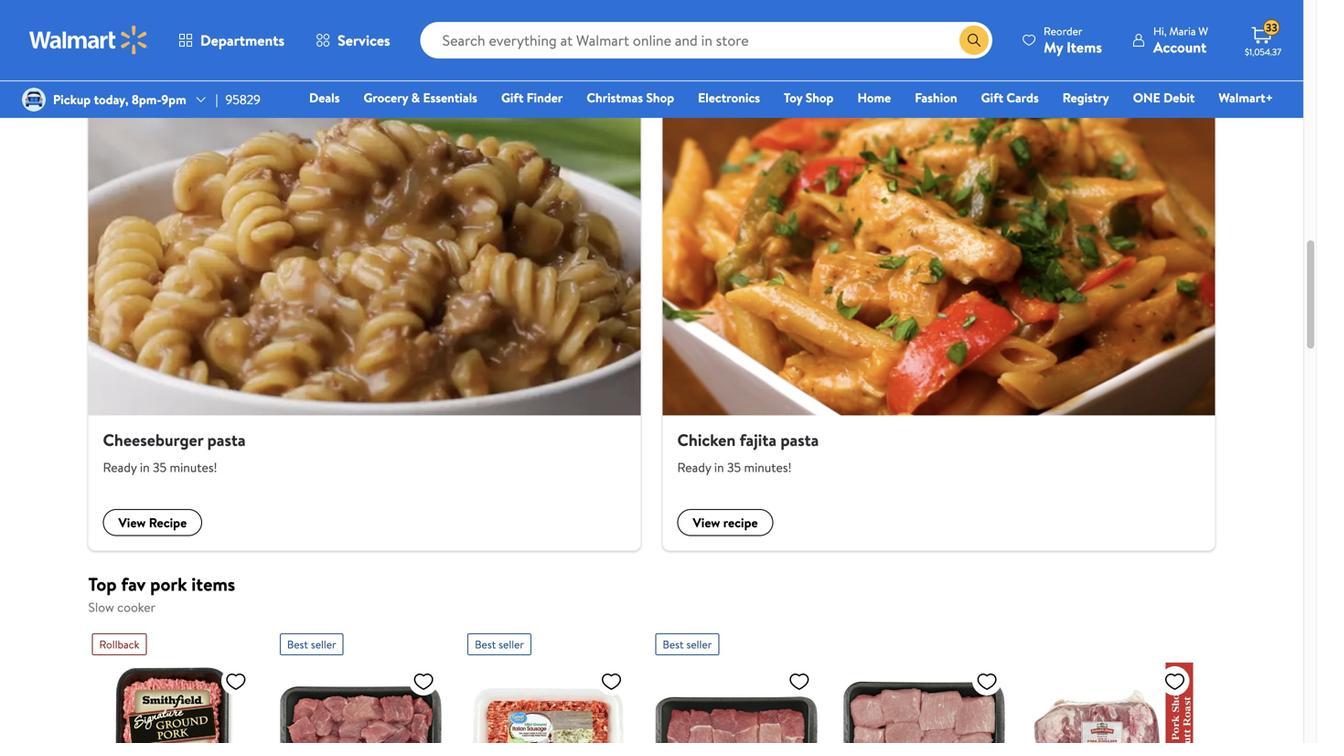 Task type: describe. For each thing, give the bounding box(es) containing it.
toy
[[784, 89, 802, 107]]

pork carnitas boneless, 2.0 - 3.0 lb tray image
[[843, 663, 1005, 744]]

add to favorites list, pork stew meat boneless, 0.9 - 2.0 lb tray image
[[413, 671, 435, 693]]

|
[[216, 91, 218, 108]]

minutes! inside cheeseburger pasta ready in 35 minutes!
[[170, 459, 217, 477]]

recipe
[[723, 514, 758, 532]]

| 95829
[[216, 91, 261, 108]]

one debit link
[[1125, 88, 1203, 107]]

deals link
[[301, 88, 348, 107]]

cards
[[1006, 89, 1039, 107]]

best for the great value, mild ground italian sausage, pork, 1lb (fresh) image
[[475, 637, 496, 653]]

top
[[88, 572, 117, 597]]

hi, maria w account
[[1153, 23, 1208, 57]]

8pm-
[[132, 91, 161, 108]]

grocery & essentials
[[364, 89, 477, 107]]

seller for pork stew meat boneless, 0.9 - 2.0 lb tray image on the bottom left
[[311, 637, 336, 653]]

add to favorites list, great value, mild ground italian sausage, pork, 1lb (fresh) image
[[600, 671, 622, 693]]

view recipe
[[118, 514, 187, 532]]

gift cards link
[[973, 88, 1047, 107]]

pork country style ribs boneless, 1.1 - 2.5 lb tray image
[[655, 663, 817, 744]]

33
[[1266, 20, 1277, 35]]

Search search field
[[420, 22, 992, 59]]

&
[[411, 89, 420, 107]]

grocery
[[364, 89, 408, 107]]

cheeseburger
[[103, 429, 203, 452]]

chicken fajita pasta list item
[[652, 106, 1226, 551]]

Walmart Site-Wide search field
[[420, 22, 992, 59]]

departments button
[[163, 18, 300, 62]]

rollback
[[99, 637, 139, 653]]

account
[[1153, 37, 1207, 57]]

hi,
[[1153, 23, 1167, 39]]

35 inside cheeseburger pasta ready in 35 minutes!
[[153, 459, 167, 477]]

best seller for pork stew meat boneless, 0.9 - 2.0 lb tray image on the bottom left
[[287, 637, 336, 653]]

smithfield signature ground pork, 32 oz image
[[92, 663, 254, 744]]

ready inside chicken fajita pasta ready in 35 minutes!
[[677, 459, 711, 477]]

shop for christmas shop
[[646, 89, 674, 107]]

gift for gift finder
[[501, 89, 524, 107]]

pickup for pickup
[[1035, 10, 1066, 25]]

deals
[[309, 89, 340, 107]]

pasta inside chicken fajita pasta ready in 35 minutes!
[[780, 429, 819, 452]]

registry
[[1063, 89, 1109, 107]]

ready inside cheeseburger pasta ready in 35 minutes!
[[103, 459, 137, 477]]

today,
[[94, 91, 128, 108]]

fashion
[[915, 89, 957, 107]]

0 horizontal spatial shop
[[88, 66, 128, 91]]

farmer john, pork shoulder butt roast, 4.9-8.5lb (fresh) image
[[1031, 663, 1193, 744]]

$1,054.37
[[1245, 46, 1281, 58]]

finder
[[527, 89, 563, 107]]

quick
[[133, 66, 176, 91]]

chicken fajita pasta ready in 35 minutes!
[[677, 429, 819, 477]]

reorder my items
[[1044, 23, 1102, 57]]

electronics
[[698, 89, 760, 107]]

search icon image
[[967, 33, 981, 48]]

items
[[191, 572, 235, 597]]

one
[[1133, 89, 1160, 107]]

gift finder
[[501, 89, 563, 107]]

services button
[[300, 18, 406, 62]]

shipping
[[688, 6, 727, 22]]

cheeseburger pasta list item
[[77, 106, 652, 551]]

9pm
[[161, 91, 186, 108]]

home
[[857, 89, 891, 107]]

chicken
[[677, 429, 736, 452]]

walmart+
[[1219, 89, 1273, 107]]

add to favorites list, pork carnitas boneless, 2.0 - 3.0 lb tray image
[[976, 671, 998, 693]]

registry link
[[1054, 88, 1117, 107]]

seller for the great value, mild ground italian sausage, pork, 1lb (fresh) image
[[499, 637, 524, 653]]

95829
[[225, 91, 261, 108]]

day
[[669, 6, 685, 22]]

add to favorites list, smithfield signature ground pork, 32 oz image
[[225, 671, 247, 693]]



Task type: locate. For each thing, give the bounding box(es) containing it.
grocery & essentials link
[[355, 88, 486, 107]]

view left the recipe
[[693, 514, 720, 532]]

gift cards
[[981, 89, 1039, 107]]

2-day shipping
[[659, 6, 727, 22]]

seller up the great value, mild ground italian sausage, pork, 1lb (fresh) image
[[499, 637, 524, 653]]

2 ready from the left
[[677, 459, 711, 477]]

1 horizontal spatial pasta
[[780, 429, 819, 452]]

shop right toy
[[805, 89, 834, 107]]

view inside chicken fajita pasta "list item"
[[693, 514, 720, 532]]

christmas shop
[[587, 89, 674, 107]]

pasta
[[207, 429, 246, 452], [780, 429, 819, 452]]

2 horizontal spatial best
[[663, 637, 684, 653]]

3 best seller from the left
[[663, 637, 712, 653]]

top fav pork items slow cooker
[[88, 572, 235, 617]]

pasta inside cheeseburger pasta ready in 35 minutes!
[[207, 429, 246, 452]]

0 horizontal spatial best
[[287, 637, 308, 653]]

best for pork country style ribs boneless, 1.1 - 2.5 lb tray image
[[663, 637, 684, 653]]

minutes! down "cheeseburger"
[[170, 459, 217, 477]]

35 down the fajita
[[727, 459, 741, 477]]

debit
[[1163, 89, 1195, 107]]

1 horizontal spatial minutes!
[[744, 459, 792, 477]]

best seller for pork country style ribs boneless, 1.1 - 2.5 lb tray image
[[663, 637, 712, 653]]

 image
[[22, 88, 46, 112]]

shop quick recipes
[[88, 66, 237, 91]]

0 horizontal spatial pasta
[[207, 429, 246, 452]]

items
[[1067, 37, 1102, 57]]

electronics link
[[690, 88, 768, 107]]

pork stew meat boneless, 0.9 - 2.0 lb tray image
[[280, 663, 442, 744]]

2 seller from the left
[[499, 637, 524, 653]]

view left "recipe"
[[118, 514, 146, 532]]

35
[[153, 459, 167, 477], [727, 459, 741, 477]]

0 horizontal spatial in
[[140, 459, 150, 477]]

best seller
[[287, 637, 336, 653], [475, 637, 524, 653], [663, 637, 712, 653]]

2 gift from the left
[[981, 89, 1003, 107]]

0 horizontal spatial 35
[[153, 459, 167, 477]]

2 best from the left
[[475, 637, 496, 653]]

pork
[[150, 572, 187, 597]]

3 seller from the left
[[686, 637, 712, 653]]

in inside cheeseburger pasta ready in 35 minutes!
[[140, 459, 150, 477]]

cooker
[[117, 599, 155, 617]]

1 horizontal spatial shop
[[646, 89, 674, 107]]

add to favorites list, farmer john, pork shoulder butt roast, 4.9-8.5lb (fresh) image
[[1164, 671, 1186, 693]]

1 horizontal spatial in
[[714, 459, 724, 477]]

minutes! down the fajita
[[744, 459, 792, 477]]

35 down "cheeseburger"
[[153, 459, 167, 477]]

1 best seller from the left
[[287, 637, 336, 653]]

great value, mild ground italian sausage, pork, 1lb (fresh) image
[[468, 663, 630, 744]]

best
[[287, 637, 308, 653], [475, 637, 496, 653], [663, 637, 684, 653]]

best up pork stew meat boneless, 0.9 - 2.0 lb tray image on the bottom left
[[287, 637, 308, 653]]

best up pork country style ribs boneless, 1.1 - 2.5 lb tray image
[[663, 637, 684, 653]]

2 35 from the left
[[727, 459, 741, 477]]

gift finder link
[[493, 88, 571, 107]]

gift left cards
[[981, 89, 1003, 107]]

christmas
[[587, 89, 643, 107]]

pickup today, 8pm-9pm
[[53, 91, 186, 108]]

services
[[338, 30, 390, 50]]

1 view from the left
[[118, 514, 146, 532]]

2 horizontal spatial shop
[[805, 89, 834, 107]]

in
[[140, 459, 150, 477], [714, 459, 724, 477]]

pickup for pickup today, 8pm-9pm
[[53, 91, 91, 108]]

ready down "cheeseburger"
[[103, 459, 137, 477]]

gift
[[501, 89, 524, 107], [981, 89, 1003, 107]]

add to favorites list, pork country style ribs boneless, 1.1 - 2.5 lb tray image
[[788, 671, 810, 693]]

list
[[77, 106, 1226, 551]]

0 horizontal spatial seller
[[311, 637, 336, 653]]

best seller up pork stew meat boneless, 0.9 - 2.0 lb tray image on the bottom left
[[287, 637, 336, 653]]

view for chicken
[[693, 514, 720, 532]]

pasta right "cheeseburger"
[[207, 429, 246, 452]]

shop right christmas on the top of page
[[646, 89, 674, 107]]

list containing cheeseburger pasta
[[77, 106, 1226, 551]]

gift for gift cards
[[981, 89, 1003, 107]]

0 vertical spatial pickup
[[1035, 10, 1066, 25]]

minutes!
[[170, 459, 217, 477], [744, 459, 792, 477]]

pickup left today,
[[53, 91, 91, 108]]

1 horizontal spatial best
[[475, 637, 496, 653]]

2 best seller from the left
[[475, 637, 524, 653]]

0 horizontal spatial pickup
[[53, 91, 91, 108]]

seller
[[311, 637, 336, 653], [499, 637, 524, 653], [686, 637, 712, 653]]

2-
[[659, 6, 669, 22]]

best seller up pork country style ribs boneless, 1.1 - 2.5 lb tray image
[[663, 637, 712, 653]]

1 ready from the left
[[103, 459, 137, 477]]

pickup up my
[[1035, 10, 1066, 25]]

home link
[[849, 88, 899, 107]]

in down the chicken
[[714, 459, 724, 477]]

0 horizontal spatial view
[[118, 514, 146, 532]]

ready
[[103, 459, 137, 477], [677, 459, 711, 477]]

1 seller from the left
[[311, 637, 336, 653]]

2 horizontal spatial seller
[[686, 637, 712, 653]]

fashion link
[[907, 88, 965, 107]]

best seller up the great value, mild ground italian sausage, pork, 1lb (fresh) image
[[475, 637, 524, 653]]

2 pasta from the left
[[780, 429, 819, 452]]

gift left finder
[[501, 89, 524, 107]]

fajita
[[740, 429, 777, 452]]

seller for pork country style ribs boneless, 1.1 - 2.5 lb tray image
[[686, 637, 712, 653]]

view recipe
[[693, 514, 758, 532]]

1 vertical spatial pickup
[[53, 91, 91, 108]]

minutes! inside chicken fajita pasta ready in 35 minutes!
[[744, 459, 792, 477]]

recipes
[[180, 66, 237, 91]]

one debit
[[1133, 89, 1195, 107]]

1 horizontal spatial 35
[[727, 459, 741, 477]]

walmart image
[[29, 26, 148, 55]]

1 horizontal spatial view
[[693, 514, 720, 532]]

1 horizontal spatial best seller
[[475, 637, 524, 653]]

recipe
[[149, 514, 187, 532]]

0 horizontal spatial minutes!
[[170, 459, 217, 477]]

christmas shop link
[[578, 88, 682, 107]]

ready down the chicken
[[677, 459, 711, 477]]

1 horizontal spatial pickup
[[1035, 10, 1066, 25]]

1 best from the left
[[287, 637, 308, 653]]

view for cheeseburger
[[118, 514, 146, 532]]

1 in from the left
[[140, 459, 150, 477]]

departments
[[200, 30, 285, 50]]

slow
[[88, 599, 114, 617]]

1 horizontal spatial ready
[[677, 459, 711, 477]]

best seller for the great value, mild ground italian sausage, pork, 1lb (fresh) image
[[475, 637, 524, 653]]

shop down walmart image
[[88, 66, 128, 91]]

1 35 from the left
[[153, 459, 167, 477]]

0 horizontal spatial best seller
[[287, 637, 336, 653]]

3 best from the left
[[663, 637, 684, 653]]

2 minutes! from the left
[[744, 459, 792, 477]]

product group containing rollback
[[92, 627, 254, 744]]

in inside chicken fajita pasta ready in 35 minutes!
[[714, 459, 724, 477]]

my
[[1044, 37, 1063, 57]]

1 horizontal spatial seller
[[499, 637, 524, 653]]

essentials
[[423, 89, 477, 107]]

1 minutes! from the left
[[170, 459, 217, 477]]

best up the great value, mild ground italian sausage, pork, 1lb (fresh) image
[[475, 637, 496, 653]]

2 in from the left
[[714, 459, 724, 477]]

1 gift from the left
[[501, 89, 524, 107]]

walmart+ link
[[1210, 88, 1281, 107]]

w
[[1198, 23, 1208, 39]]

toy shop
[[784, 89, 834, 107]]

0 horizontal spatial gift
[[501, 89, 524, 107]]

1 pasta from the left
[[207, 429, 246, 452]]

2 horizontal spatial best seller
[[663, 637, 712, 653]]

pickup
[[1035, 10, 1066, 25], [53, 91, 91, 108]]

cheeseburger pasta ready in 35 minutes!
[[103, 429, 246, 477]]

view
[[118, 514, 146, 532], [693, 514, 720, 532]]

shop for toy shop
[[805, 89, 834, 107]]

shop
[[88, 66, 128, 91], [646, 89, 674, 107], [805, 89, 834, 107]]

2 view from the left
[[693, 514, 720, 532]]

seller up pork country style ribs boneless, 1.1 - 2.5 lb tray image
[[686, 637, 712, 653]]

35 inside chicken fajita pasta ready in 35 minutes!
[[727, 459, 741, 477]]

maria
[[1169, 23, 1196, 39]]

toy shop link
[[776, 88, 842, 107]]

in down "cheeseburger"
[[140, 459, 150, 477]]

1 horizontal spatial gift
[[981, 89, 1003, 107]]

0 horizontal spatial ready
[[103, 459, 137, 477]]

seller up pork stew meat boneless, 0.9 - 2.0 lb tray image on the bottom left
[[311, 637, 336, 653]]

fav
[[121, 572, 146, 597]]

view inside cheeseburger pasta list item
[[118, 514, 146, 532]]

reorder
[[1044, 23, 1082, 39]]

pasta right the fajita
[[780, 429, 819, 452]]

best for pork stew meat boneless, 0.9 - 2.0 lb tray image on the bottom left
[[287, 637, 308, 653]]

product group
[[92, 0, 254, 36], [280, 0, 442, 36], [468, 0, 630, 36], [843, 0, 1005, 36], [92, 627, 254, 744], [280, 627, 442, 744], [468, 627, 630, 744], [655, 627, 817, 744]]



Task type: vqa. For each thing, say whether or not it's contained in the screenshot.
leftmost pasta
yes



